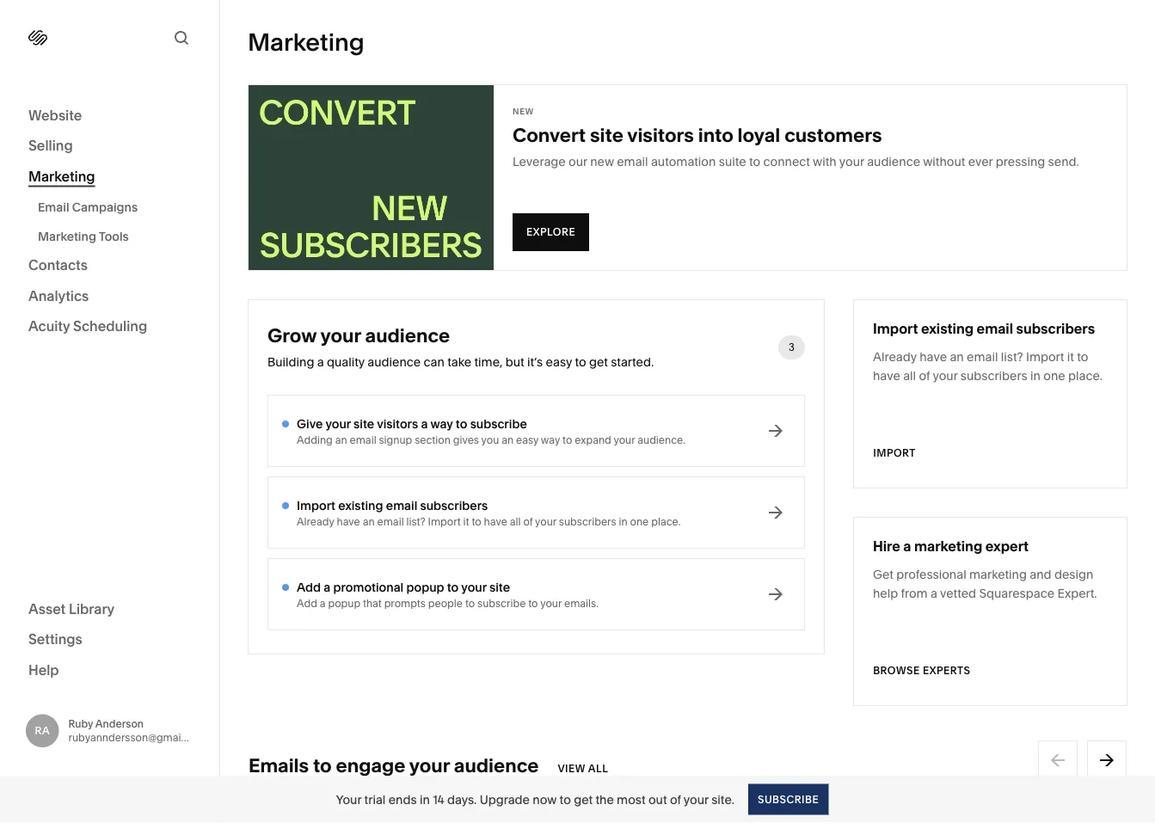 Task type: describe. For each thing, give the bounding box(es) containing it.
marketing for marketing tools
[[38, 229, 96, 243]]

marketing for marketing
[[28, 168, 95, 185]]

subscribe button
[[748, 784, 829, 815]]

settings link
[[28, 630, 191, 650]]

contacts link
[[28, 256, 191, 276]]

ends
[[389, 792, 417, 807]]

help
[[28, 662, 59, 678]]

most
[[617, 792, 646, 807]]

acuity scheduling
[[28, 318, 147, 335]]

anderson
[[95, 718, 144, 730]]

scheduling
[[73, 318, 147, 335]]

marketing tools link
[[38, 222, 200, 251]]

asset
[[28, 600, 66, 617]]

asset library
[[28, 600, 115, 617]]

of
[[670, 792, 681, 807]]

settings
[[28, 631, 82, 648]]

in
[[420, 792, 430, 807]]

your trial ends in 14 days. upgrade now to get the most out of your site.
[[336, 792, 735, 807]]

campaigns
[[72, 200, 138, 214]]

14
[[433, 792, 444, 807]]

your
[[336, 792, 362, 807]]

subscribe
[[758, 793, 819, 806]]

email campaigns link
[[38, 192, 200, 222]]

analytics
[[28, 287, 89, 304]]

acuity
[[28, 318, 70, 335]]

selling
[[28, 137, 73, 154]]

website
[[28, 107, 82, 123]]

help link
[[28, 661, 59, 680]]

website link
[[28, 106, 191, 126]]

upgrade
[[480, 792, 530, 807]]

ruby
[[68, 718, 93, 730]]

tools
[[99, 229, 129, 243]]

ra
[[35, 725, 50, 737]]



Task type: locate. For each thing, give the bounding box(es) containing it.
days.
[[447, 792, 477, 807]]

1 vertical spatial marketing
[[38, 229, 96, 243]]

marketing tools
[[38, 229, 129, 243]]

now
[[533, 792, 557, 807]]

acuity scheduling link
[[28, 317, 191, 337]]

0 vertical spatial marketing
[[28, 168, 95, 185]]

site.
[[712, 792, 735, 807]]

email campaigns
[[38, 200, 138, 214]]

contacts
[[28, 257, 88, 274]]

marketing
[[28, 168, 95, 185], [38, 229, 96, 243]]

email
[[38, 200, 69, 214]]

out
[[649, 792, 667, 807]]

rubyanndersson@gmail.com
[[68, 731, 208, 744]]

marketing link
[[28, 167, 191, 187]]

analytics link
[[28, 286, 191, 307]]

marketing up email on the left of the page
[[28, 168, 95, 185]]

asset library link
[[28, 600, 191, 620]]

to
[[560, 792, 571, 807]]

ruby anderson rubyanndersson@gmail.com
[[68, 718, 208, 744]]

marketing up contacts
[[38, 229, 96, 243]]

your
[[684, 792, 709, 807]]

the
[[596, 792, 614, 807]]

selling link
[[28, 136, 191, 157]]

library
[[69, 600, 115, 617]]

get
[[574, 792, 593, 807]]

trial
[[364, 792, 386, 807]]



Task type: vqa. For each thing, say whether or not it's contained in the screenshot.
Edit at top
no



